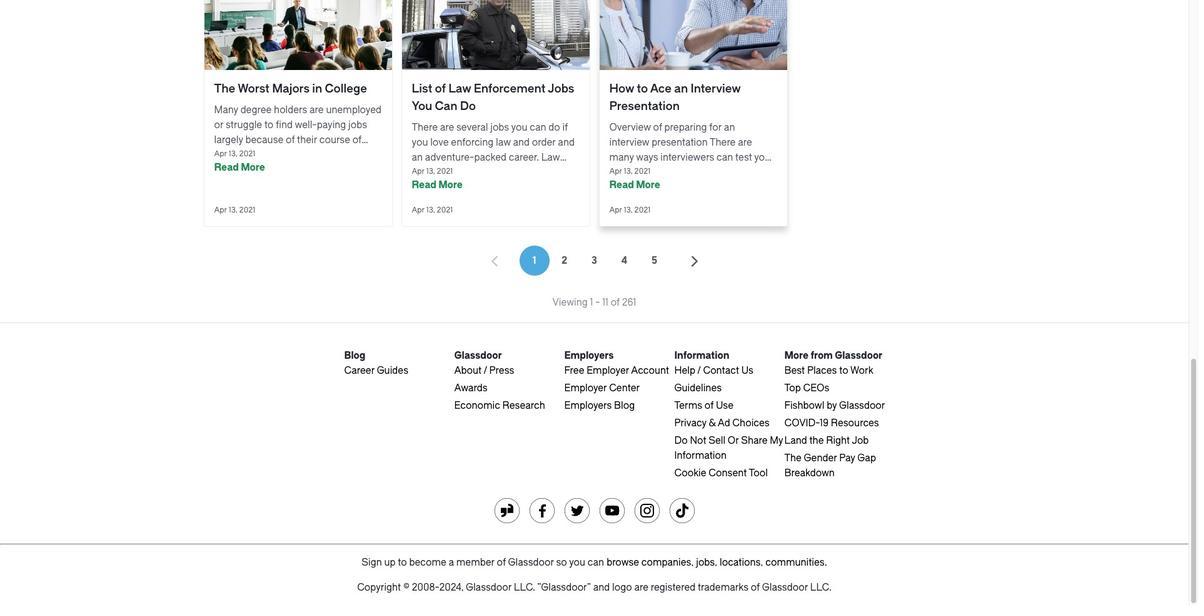 Task type: vqa. For each thing, say whether or not it's contained in the screenshot.
sign
yes



Task type: describe. For each thing, give the bounding box(es) containing it.
ace
[[650, 82, 672, 96]]

do not sell or share my information link
[[674, 435, 783, 461]]

there inside overview of preparing for an interview presentation there are many ways interviewers can test your suitability for their role, one of which is an...
[[710, 137, 736, 148]]

about / press link
[[454, 365, 514, 376]]

how
[[609, 82, 634, 96]]

well-
[[295, 119, 317, 131]]

©
[[403, 582, 410, 593]]

in
[[312, 82, 322, 96]]

which
[[742, 167, 769, 178]]

2 llc. from the left
[[810, 582, 832, 593]]

top ceos link
[[784, 383, 829, 394]]

of inside list of law enforcement jobs you can do
[[435, 82, 446, 96]]

enforcement
[[412, 167, 470, 178]]

apr 13, 2021 for the worst majors in college
[[214, 206, 255, 214]]

worst
[[238, 82, 269, 96]]

enforcement
[[474, 82, 546, 96]]

apr down an...
[[609, 206, 622, 214]]

best
[[784, 365, 805, 376]]

13, down many
[[624, 167, 633, 176]]

2021 down an...
[[634, 206, 650, 214]]

jobs link
[[696, 557, 715, 568]]

1 vertical spatial for
[[653, 167, 666, 178]]

largely
[[214, 134, 243, 146]]

land
[[784, 435, 807, 446]]

do inside information help / contact us guidelines terms of use privacy & ad choices do not sell or share my information cookie consent tool
[[674, 435, 688, 446]]

holders
[[274, 104, 307, 116]]

glassdoor inside glassdoor about / press awards economic research
[[454, 350, 502, 361]]

guidelines link
[[674, 383, 722, 394]]

2008-
[[412, 582, 439, 593]]

blog career guides
[[344, 350, 408, 376]]

glassdoor down member
[[466, 582, 512, 593]]

2 vertical spatial you
[[569, 557, 585, 568]]

press
[[489, 365, 514, 376]]

2 information from the top
[[674, 450, 727, 461]]

1 vertical spatial 1
[[590, 297, 593, 308]]

employer center link
[[564, 383, 640, 394]]

apr 13, 2021 for how to ace an interview presentation
[[609, 206, 650, 214]]

of inside information help / contact us guidelines terms of use privacy & ad choices do not sell or share my information cookie consent tool
[[705, 400, 714, 411]]

or
[[728, 435, 739, 446]]

privacy & ad choices link
[[674, 418, 770, 429]]

13, left it
[[229, 149, 237, 158]]

of right one at right top
[[731, 167, 740, 178]]

land the right job link
[[784, 435, 869, 446]]

can inside overview of preparing for an interview presentation there are many ways interviewers can test your suitability for their role, one of which is an...
[[717, 152, 733, 163]]

awards link
[[454, 383, 487, 394]]

2021 down adventure-
[[437, 167, 453, 176]]

frustrating
[[260, 149, 306, 161]]

apr 13, 2021 read more for how to ace an interview presentation
[[609, 167, 660, 191]]

many
[[609, 152, 634, 163]]

overview of preparing for an interview presentation there are many ways interviewers can test your suitability for their role, one of which is an...
[[609, 122, 774, 193]]

about
[[454, 365, 482, 376]]

of right member
[[497, 557, 506, 568]]

role,
[[690, 167, 710, 178]]

can inside there are several jobs you can do if you love enforcing law and order and an adventure-packed career. law enforcement careers offer job security,...
[[530, 122, 546, 133]]

your
[[754, 152, 774, 163]]

fishbowl by glassdoor link
[[784, 400, 885, 411]]

account
[[631, 365, 669, 376]]

find
[[276, 119, 293, 131]]

to left find at the top left of page
[[264, 119, 273, 131]]

"glassdoor"
[[537, 582, 591, 593]]

law
[[496, 137, 511, 148]]

because
[[245, 134, 283, 146]]

are inside many degree holders are unemployed or struggle to find well-paying jobs largely because of their course of study. it is frustrating to spend a...
[[310, 104, 324, 116]]

spend
[[319, 149, 347, 161]]

one
[[712, 167, 729, 178]]

a
[[449, 557, 454, 568]]

enforcing
[[451, 137, 494, 148]]

if
[[562, 122, 568, 133]]

read for how to ace an interview presentation
[[609, 179, 634, 191]]

communities.
[[766, 557, 827, 568]]

unemployed
[[326, 104, 381, 116]]

list of law enforcement jobs you can do
[[412, 82, 574, 113]]

pay
[[839, 453, 855, 464]]

so
[[556, 557, 567, 568]]

employers free employer account employer center employers blog
[[564, 350, 669, 411]]

are inside overview of preparing for an interview presentation there are many ways interviewers can test your suitability for their role, one of which is an...
[[738, 137, 752, 148]]

apr 13, 2021 read more for list of law enforcement jobs you can do
[[412, 167, 463, 191]]

law inside list of law enforcement jobs you can do
[[448, 82, 471, 96]]

help / contact us link
[[674, 365, 753, 376]]

research
[[502, 400, 545, 411]]

information help / contact us guidelines terms of use privacy & ad choices do not sell or share my information cookie consent tool
[[674, 350, 783, 479]]

/ for about
[[484, 365, 487, 376]]

5
[[652, 255, 657, 266]]

next icon image
[[687, 254, 702, 269]]

2021 down because
[[239, 149, 255, 158]]

list
[[412, 82, 432, 96]]

share
[[741, 435, 768, 446]]

suitability
[[609, 167, 651, 178]]

locations
[[720, 557, 761, 568]]

companies
[[641, 557, 691, 568]]

blog inside employers free employer account employer center employers blog
[[614, 400, 635, 411]]

cookie consent tool link
[[674, 468, 768, 479]]

11
[[602, 297, 608, 308]]

free employer account link
[[564, 365, 669, 376]]

0 vertical spatial employer
[[587, 365, 629, 376]]

apr down largely
[[214, 149, 227, 158]]

law inside there are several jobs you can do if you love enforcing law and order and an adventure-packed career. law enforcement careers offer job security,...
[[541, 152, 560, 163]]

become
[[409, 557, 446, 568]]

sign up to become a member of glassdoor so you can browse companies jobs locations communities.
[[362, 557, 827, 568]]

1 link
[[519, 246, 549, 276]]

ceos
[[803, 383, 829, 394]]

the worst majors in college
[[214, 82, 367, 96]]

or
[[214, 119, 223, 131]]

order
[[532, 137, 556, 148]]

love
[[430, 137, 449, 148]]

0 horizontal spatial 1
[[533, 255, 536, 266]]

to right up
[[398, 557, 407, 568]]

apr down many
[[609, 167, 622, 176]]

privacy
[[674, 418, 706, 429]]

preparing
[[664, 122, 707, 133]]

of right '11'
[[611, 297, 620, 308]]

ad
[[718, 418, 730, 429]]

2
[[561, 255, 567, 266]]

-
[[595, 297, 600, 308]]

guides
[[377, 365, 408, 376]]

0 horizontal spatial and
[[513, 137, 530, 148]]

jobs inside many degree holders are unemployed or struggle to find well-paying jobs largely because of their course of study. it is frustrating to spend a...
[[348, 119, 367, 131]]

places
[[807, 365, 837, 376]]



Task type: locate. For each thing, give the bounding box(es) containing it.
gender
[[804, 453, 837, 464]]

1 employers from the top
[[564, 350, 614, 361]]

not
[[690, 435, 706, 446]]

1
[[533, 255, 536, 266], [590, 297, 593, 308]]

is inside many degree holders are unemployed or struggle to find well-paying jobs largely because of their course of study. it is frustrating to spend a...
[[250, 149, 258, 161]]

0 horizontal spatial blog
[[344, 350, 365, 361]]

1 horizontal spatial you
[[511, 122, 527, 133]]

llc. left "glassdoor"
[[514, 582, 535, 593]]

an down "interview"
[[724, 122, 735, 133]]

there up test
[[710, 137, 736, 148]]

you
[[412, 99, 432, 113]]

law down order
[[541, 152, 560, 163]]

1 vertical spatial can
[[717, 152, 733, 163]]

1 vertical spatial is
[[609, 182, 617, 193]]

more for how to ace an interview presentation
[[636, 179, 660, 191]]

1 vertical spatial blog
[[614, 400, 635, 411]]

consent
[[709, 468, 747, 479]]

to left spend
[[308, 149, 317, 161]]

law up can
[[448, 82, 471, 96]]

an
[[674, 82, 688, 96], [724, 122, 735, 133], [412, 152, 423, 163]]

to up presentation
[[637, 82, 648, 96]]

there inside there are several jobs you can do if you love enforcing law and order and an adventure-packed career. law enforcement careers offer job security,...
[[412, 122, 438, 133]]

are up test
[[738, 137, 752, 148]]

do
[[549, 122, 560, 133]]

2 link
[[549, 246, 579, 276]]

choices
[[732, 418, 770, 429]]

and up career. on the top left of page
[[513, 137, 530, 148]]

of up a... in the left top of the page
[[352, 134, 361, 146]]

2 horizontal spatial and
[[593, 582, 610, 593]]

the gender pay gap breakdown link
[[784, 453, 876, 479]]

the
[[809, 435, 824, 446]]

glassdoor up work
[[835, 350, 882, 361]]

0 horizontal spatial for
[[653, 167, 666, 178]]

more inside the more from glassdoor best places to work top ceos fishbowl by glassdoor covid-19 resources land the right job the gender pay gap breakdown
[[784, 350, 809, 361]]

apr 13, 2021 read more down adventure-
[[412, 167, 463, 191]]

1 vertical spatial there
[[710, 137, 736, 148]]

1 horizontal spatial blog
[[614, 400, 635, 411]]

2021 down ways
[[634, 167, 650, 176]]

read down enforcement
[[412, 179, 436, 191]]

information up 'help / contact us' link
[[674, 350, 729, 361]]

economic research link
[[454, 400, 545, 411]]

read down study.
[[214, 162, 239, 173]]

employers down employer center link
[[564, 400, 612, 411]]

0 horizontal spatial the
[[214, 82, 235, 96]]

glassdoor up about / press link
[[454, 350, 502, 361]]

more up best
[[784, 350, 809, 361]]

majors
[[272, 82, 310, 96]]

0 horizontal spatial apr 13, 2021 read more
[[214, 149, 265, 173]]

glassdoor
[[454, 350, 502, 361], [835, 350, 882, 361], [839, 400, 885, 411], [508, 557, 554, 568], [466, 582, 512, 593], [762, 582, 808, 593]]

more down enforcement
[[438, 179, 463, 191]]

glassdoor about / press awards economic research
[[454, 350, 545, 411]]

how to ace an interview presentation
[[609, 82, 741, 113]]

apr up security,...
[[412, 167, 424, 176]]

2021 down it
[[239, 206, 255, 214]]

1 vertical spatial employer
[[564, 383, 607, 394]]

1 vertical spatial law
[[541, 152, 560, 163]]

jobs down the unemployed
[[348, 119, 367, 131]]

apr 13, 2021 read more for the worst majors in college
[[214, 149, 265, 173]]

apr 13, 2021 down an...
[[609, 206, 650, 214]]

guidelines
[[674, 383, 722, 394]]

an inside how to ace an interview presentation
[[674, 82, 688, 96]]

2 apr 13, 2021 from the left
[[412, 206, 453, 214]]

0 vertical spatial you
[[511, 122, 527, 133]]

1 horizontal spatial and
[[558, 137, 575, 148]]

of down presentation
[[653, 122, 662, 133]]

career.
[[509, 152, 539, 163]]

by
[[827, 400, 837, 411]]

read for list of law enforcement jobs you can do
[[412, 179, 436, 191]]

apr 13, 2021
[[214, 206, 255, 214], [412, 206, 453, 214], [609, 206, 650, 214]]

/ left press in the left of the page
[[484, 365, 487, 376]]

their down well-
[[297, 134, 317, 146]]

1 vertical spatial their
[[668, 167, 688, 178]]

1 horizontal spatial apr 13, 2021
[[412, 206, 453, 214]]

career guides link
[[344, 365, 408, 376]]

1 llc. from the left
[[514, 582, 535, 593]]

several
[[456, 122, 488, 133]]

apr 13, 2021 for list of law enforcement jobs you can do
[[412, 206, 453, 214]]

presentation
[[609, 99, 680, 113]]

0 vertical spatial there
[[412, 122, 438, 133]]

1 vertical spatial employers
[[564, 400, 612, 411]]

employers blog link
[[564, 400, 635, 411]]

from
[[811, 350, 833, 361]]

is left an...
[[609, 182, 617, 193]]

1 horizontal spatial jobs
[[490, 122, 509, 133]]

2 vertical spatial can
[[588, 557, 604, 568]]

13, down study.
[[229, 206, 237, 214]]

2 horizontal spatial apr 13, 2021
[[609, 206, 650, 214]]

the down land
[[784, 453, 802, 464]]

prev icon image
[[487, 254, 502, 269]]

blog inside the "blog career guides"
[[344, 350, 365, 361]]

0 horizontal spatial is
[[250, 149, 258, 161]]

13, down an...
[[624, 206, 633, 214]]

0 vertical spatial do
[[460, 99, 476, 113]]

an up enforcement
[[412, 152, 423, 163]]

you up career. on the top left of page
[[511, 122, 527, 133]]

0 horizontal spatial jobs
[[348, 119, 367, 131]]

1 vertical spatial do
[[674, 435, 688, 446]]

overview
[[609, 122, 651, 133]]

many
[[214, 104, 238, 116]]

1 / from the left
[[484, 365, 487, 376]]

do left not
[[674, 435, 688, 446]]

4
[[621, 255, 627, 266]]

0 horizontal spatial apr 13, 2021
[[214, 206, 255, 214]]

1 horizontal spatial do
[[674, 435, 688, 446]]

/ inside information help / contact us guidelines terms of use privacy & ad choices do not sell or share my information cookie consent tool
[[697, 365, 701, 376]]

2 employers from the top
[[564, 400, 612, 411]]

their inside many degree holders are unemployed or struggle to find well-paying jobs largely because of their course of study. it is frustrating to spend a...
[[297, 134, 317, 146]]

are inside there are several jobs you can do if you love enforcing law and order and an adventure-packed career. law enforcement careers offer job security,...
[[440, 122, 454, 133]]

paying
[[317, 119, 346, 131]]

are up love
[[440, 122, 454, 133]]

0 vertical spatial an
[[674, 82, 688, 96]]

can
[[530, 122, 546, 133], [717, 152, 733, 163], [588, 557, 604, 568]]

an inside overview of preparing for an interview presentation there are many ways interviewers can test your suitability for their role, one of which is an...
[[724, 122, 735, 133]]

use
[[716, 400, 733, 411]]

browse companies link
[[607, 557, 691, 568]]

13, down security,...
[[426, 206, 435, 214]]

to left work
[[839, 365, 848, 376]]

the inside the more from glassdoor best places to work top ceos fishbowl by glassdoor covid-19 resources land the right job the gender pay gap breakdown
[[784, 453, 802, 464]]

it
[[242, 149, 248, 161]]

college
[[325, 82, 367, 96]]

apr 13, 2021 down security,...
[[412, 206, 453, 214]]

you right so
[[569, 557, 585, 568]]

there up love
[[412, 122, 438, 133]]

2 horizontal spatial can
[[717, 152, 733, 163]]

0 vertical spatial their
[[297, 134, 317, 146]]

tool
[[749, 468, 768, 479]]

read down suitability
[[609, 179, 634, 191]]

covid-
[[784, 418, 820, 429]]

1 horizontal spatial law
[[541, 152, 560, 163]]

/ right help
[[697, 365, 701, 376]]

blog up career
[[344, 350, 365, 361]]

0 horizontal spatial their
[[297, 134, 317, 146]]

can
[[435, 99, 457, 113]]

help
[[674, 365, 695, 376]]

security,...
[[412, 182, 456, 193]]

1 left -
[[590, 297, 593, 308]]

apr down security,...
[[412, 206, 424, 214]]

information down not
[[674, 450, 727, 461]]

apr 13, 2021 down study.
[[214, 206, 255, 214]]

0 vertical spatial employers
[[564, 350, 614, 361]]

employer down free
[[564, 383, 607, 394]]

0 vertical spatial information
[[674, 350, 729, 361]]

registered
[[651, 582, 695, 593]]

0 vertical spatial the
[[214, 82, 235, 96]]

of down locations
[[751, 582, 760, 593]]

2 horizontal spatial jobs
[[696, 557, 715, 568]]

fishbowl
[[784, 400, 824, 411]]

are right logo
[[634, 582, 648, 593]]

0 horizontal spatial law
[[448, 82, 471, 96]]

blog down center
[[614, 400, 635, 411]]

1 horizontal spatial their
[[668, 167, 688, 178]]

for right 'preparing'
[[709, 122, 722, 133]]

employer up employer center link
[[587, 365, 629, 376]]

1 vertical spatial the
[[784, 453, 802, 464]]

to inside the more from glassdoor best places to work top ceos fishbowl by glassdoor covid-19 resources land the right job the gender pay gap breakdown
[[839, 365, 848, 376]]

glassdoor left so
[[508, 557, 554, 568]]

job
[[531, 167, 545, 178]]

is right it
[[250, 149, 258, 161]]

0 vertical spatial can
[[530, 122, 546, 133]]

0 vertical spatial for
[[709, 122, 722, 133]]

can up copyright © 2008-2024, glassdoor llc. "glassdoor" and logo are registered trademarks of glassdoor llc.
[[588, 557, 604, 568]]

jobs up the trademarks
[[696, 557, 715, 568]]

1 horizontal spatial 1
[[590, 297, 593, 308]]

1 information from the top
[[674, 350, 729, 361]]

0 horizontal spatial can
[[530, 122, 546, 133]]

2 horizontal spatial read
[[609, 179, 634, 191]]

1 vertical spatial you
[[412, 137, 428, 148]]

read for the worst majors in college
[[214, 162, 239, 173]]

struggle
[[226, 119, 262, 131]]

apr 13, 2021 read more down largely
[[214, 149, 265, 173]]

the up the many
[[214, 82, 235, 96]]

and down if
[[558, 137, 575, 148]]

up
[[384, 557, 396, 568]]

their inside overview of preparing for an interview presentation there are many ways interviewers can test your suitability for their role, one of which is an...
[[668, 167, 688, 178]]

an...
[[619, 182, 637, 193]]

1 horizontal spatial llc.
[[810, 582, 832, 593]]

to
[[637, 82, 648, 96], [264, 119, 273, 131], [308, 149, 317, 161], [839, 365, 848, 376], [398, 557, 407, 568]]

2 horizontal spatial an
[[724, 122, 735, 133]]

for down ways
[[653, 167, 666, 178]]

0 horizontal spatial an
[[412, 152, 423, 163]]

1 horizontal spatial is
[[609, 182, 617, 193]]

1 horizontal spatial can
[[588, 557, 604, 568]]

interviewers
[[660, 152, 714, 163]]

0 horizontal spatial you
[[412, 137, 428, 148]]

more for list of law enforcement jobs you can do
[[438, 179, 463, 191]]

0 vertical spatial law
[[448, 82, 471, 96]]

1 horizontal spatial the
[[784, 453, 802, 464]]

apr 13, 2021 read more down ways
[[609, 167, 660, 191]]

of down find at the top left of page
[[286, 134, 295, 146]]

their down the "interviewers"
[[668, 167, 688, 178]]

top
[[784, 383, 801, 394]]

a...
[[349, 149, 362, 161]]

viewing 1 - 11 of 261
[[552, 297, 636, 308]]

sell
[[709, 435, 725, 446]]

0 horizontal spatial llc.
[[514, 582, 535, 593]]

1 horizontal spatial apr 13, 2021 read more
[[412, 167, 463, 191]]

interview
[[691, 82, 741, 96]]

0 horizontal spatial read
[[214, 162, 239, 173]]

terms
[[674, 400, 702, 411]]

adventure-
[[425, 152, 474, 163]]

ways
[[636, 152, 658, 163]]

/ for help
[[697, 365, 701, 376]]

is
[[250, 149, 258, 161], [609, 182, 617, 193]]

resources
[[831, 418, 879, 429]]

0 horizontal spatial do
[[460, 99, 476, 113]]

1 horizontal spatial read
[[412, 179, 436, 191]]

apr down study.
[[214, 206, 227, 214]]

/
[[484, 365, 487, 376], [697, 365, 701, 376]]

copyright
[[357, 582, 401, 593]]

0 horizontal spatial /
[[484, 365, 487, 376]]

2 vertical spatial an
[[412, 152, 423, 163]]

3 apr 13, 2021 from the left
[[609, 206, 650, 214]]

you left love
[[412, 137, 428, 148]]

1 vertical spatial information
[[674, 450, 727, 461]]

1 horizontal spatial for
[[709, 122, 722, 133]]

do up the several in the top of the page
[[460, 99, 476, 113]]

llc. down communities.
[[810, 582, 832, 593]]

0 horizontal spatial there
[[412, 122, 438, 133]]

an inside there are several jobs you can do if you love enforcing law and order and an adventure-packed career. law enforcement careers offer job security,...
[[412, 152, 423, 163]]

blog
[[344, 350, 365, 361], [614, 400, 635, 411]]

of right list
[[435, 82, 446, 96]]

there are several jobs you can do if you love enforcing law and order and an adventure-packed career. law enforcement careers offer job security,...
[[412, 122, 575, 193]]

2 horizontal spatial you
[[569, 557, 585, 568]]

&
[[709, 418, 716, 429]]

more for the worst majors in college
[[241, 162, 265, 173]]

5 link
[[639, 246, 669, 276]]

1 vertical spatial an
[[724, 122, 735, 133]]

course
[[319, 134, 350, 146]]

is inside overview of preparing for an interview presentation there are many ways interviewers can test your suitability for their role, one of which is an...
[[609, 182, 617, 193]]

jobs up 'law'
[[490, 122, 509, 133]]

jobs inside there are several jobs you can do if you love enforcing law and order and an adventure-packed career. law enforcement careers offer job security,...
[[490, 122, 509, 133]]

degree
[[241, 104, 272, 116]]

for
[[709, 122, 722, 133], [653, 167, 666, 178]]

apr
[[214, 149, 227, 158], [412, 167, 424, 176], [609, 167, 622, 176], [214, 206, 227, 214], [412, 206, 424, 214], [609, 206, 622, 214]]

employers up free
[[564, 350, 614, 361]]

2 horizontal spatial apr 13, 2021 read more
[[609, 167, 660, 191]]

an right ace
[[674, 82, 688, 96]]

apr 13, 2021 read more
[[214, 149, 265, 173], [412, 167, 463, 191], [609, 167, 660, 191]]

1 horizontal spatial an
[[674, 82, 688, 96]]

glassdoor down communities.
[[762, 582, 808, 593]]

/ inside glassdoor about / press awards economic research
[[484, 365, 487, 376]]

do inside list of law enforcement jobs you can do
[[460, 99, 476, 113]]

jobs
[[548, 82, 574, 96]]

2021 down security,...
[[437, 206, 453, 214]]

to inside how to ace an interview presentation
[[637, 82, 648, 96]]

more down it
[[241, 162, 265, 173]]

and left logo
[[593, 582, 610, 593]]

0 vertical spatial 1
[[533, 255, 536, 266]]

can up one at right top
[[717, 152, 733, 163]]

1 horizontal spatial there
[[710, 137, 736, 148]]

are up well-
[[310, 104, 324, 116]]

1 horizontal spatial /
[[697, 365, 701, 376]]

communities. link
[[766, 557, 827, 568]]

can up order
[[530, 122, 546, 133]]

offer
[[508, 167, 529, 178]]

0 vertical spatial is
[[250, 149, 258, 161]]

more down suitability
[[636, 179, 660, 191]]

right
[[826, 435, 850, 446]]

13, up security,...
[[426, 167, 435, 176]]

cookie
[[674, 468, 706, 479]]

glassdoor up "resources"
[[839, 400, 885, 411]]

2 / from the left
[[697, 365, 701, 376]]

0 vertical spatial blog
[[344, 350, 365, 361]]

career
[[344, 365, 375, 376]]

1 left 2
[[533, 255, 536, 266]]

1 apr 13, 2021 from the left
[[214, 206, 255, 214]]

of left use
[[705, 400, 714, 411]]

test
[[735, 152, 752, 163]]

careers
[[472, 167, 505, 178]]



